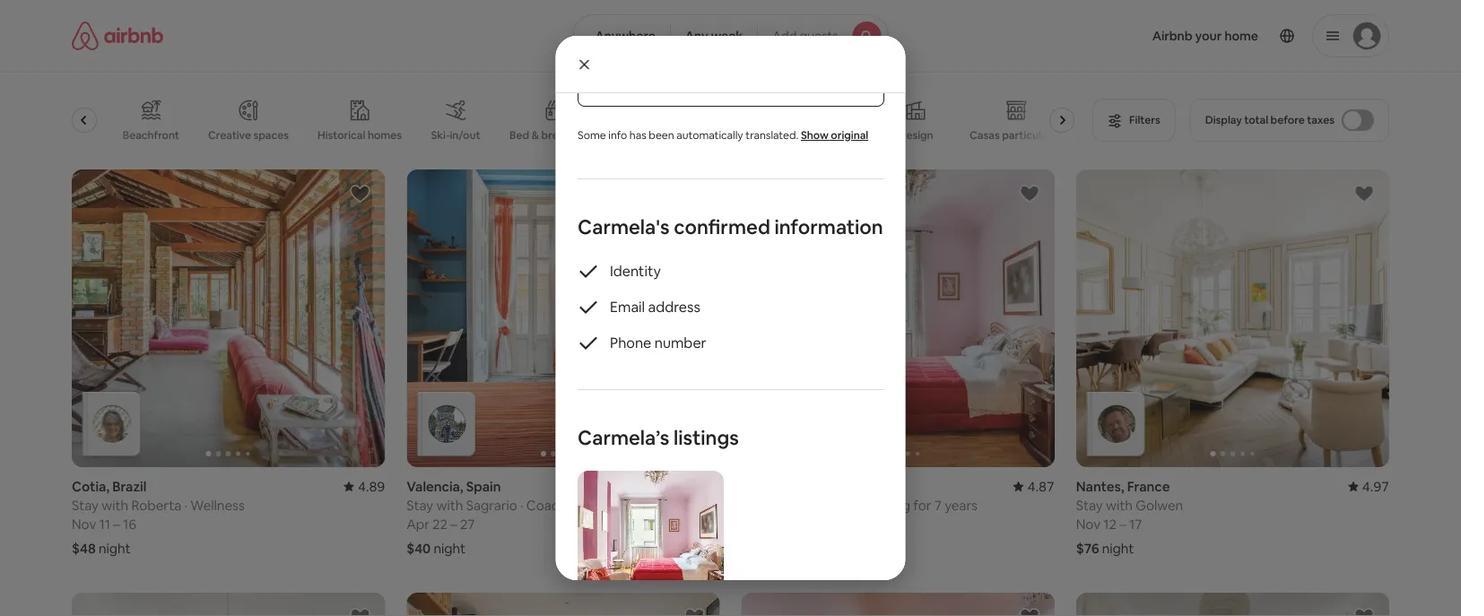 Task type: describe. For each thing, give the bounding box(es) containing it.
· for sagrario
[[520, 496, 524, 514]]

homes for cycladic homes
[[670, 128, 704, 142]]

add to wishlist: cotia, brazil image
[[349, 183, 371, 205]]

carmela's
[[577, 214, 669, 240]]

translated.
[[745, 128, 798, 142]]

add guests button
[[757, 14, 889, 57]]

none search field containing anywhere
[[573, 14, 889, 57]]

brazil
[[112, 478, 146, 495]]

coach
[[527, 496, 567, 514]]

cotia, brazil stay with roberta · wellness nov 11 – 16 $48 night
[[72, 478, 245, 557]]

show for show map
[[689, 551, 722, 567]]

particulares
[[1002, 128, 1063, 142]]

add
[[773, 28, 797, 44]]

profile element
[[910, 0, 1390, 72]]

1 vertical spatial show
[[801, 128, 828, 142]]

any
[[685, 28, 708, 44]]

creative
[[208, 128, 251, 142]]

france
[[1127, 478, 1170, 495]]

show map button
[[671, 537, 790, 580]]

hosting
[[862, 496, 911, 514]]

week
[[711, 28, 743, 44]]

– for 27
[[451, 515, 457, 533]]

total
[[1245, 113, 1269, 127]]

carmela's listings
[[577, 425, 739, 450]]

some info has been automatically translated. show original
[[577, 128, 868, 142]]

identity
[[610, 262, 661, 280]]

add to wishlist: torino, italy image
[[1019, 183, 1040, 205]]

7
[[935, 496, 942, 514]]

add to wishlist: london, uk image
[[1019, 606, 1040, 616]]

cycladic
[[624, 128, 668, 142]]

homes for historical homes
[[368, 128, 402, 142]]

host preview dialog
[[556, 0, 1198, 616]]

number
[[654, 333, 706, 352]]

4.87 out of 5 average rating image
[[678, 478, 720, 495]]

info
[[608, 128, 627, 142]]

design
[[898, 128, 934, 142]]

nov inside 'cotia, brazil stay with roberta · wellness nov 11 – 16 $48 night'
[[72, 515, 96, 533]]

bed & breakfasts
[[510, 128, 595, 142]]

apr
[[407, 515, 430, 533]]

show more reviews
[[665, 76, 796, 94]]

12
[[1104, 515, 1117, 533]]

original
[[831, 128, 868, 142]]

farms
[[54, 128, 84, 142]]

add guests
[[773, 28, 838, 44]]

historical
[[318, 128, 365, 142]]

night for 11
[[99, 539, 131, 557]]

4.87 for 4.87 out of 5 average rating image
[[693, 478, 720, 495]]

wellness
[[191, 496, 245, 514]]

cotia,
[[72, 478, 110, 495]]

4.87 out of 5 average rating image
[[1013, 478, 1055, 495]]

information
[[774, 214, 883, 240]]

carmela's
[[577, 425, 669, 450]]

4.89
[[358, 478, 385, 495]]

has
[[629, 128, 646, 142]]

listings
[[673, 425, 739, 450]]

taxes
[[1307, 113, 1335, 127]]

27
[[460, 515, 475, 533]]

more
[[705, 76, 741, 94]]

creative spaces
[[208, 128, 289, 142]]

4.97 out of 5 average rating image
[[1348, 478, 1390, 495]]

night for 22
[[434, 539, 466, 557]]

4.97
[[1363, 478, 1390, 495]]

guests
[[800, 28, 838, 44]]

hosting for 7 years
[[862, 496, 978, 514]]

carmela's confirmed information
[[577, 214, 883, 240]]

4.89 out of 5 average rating image
[[344, 478, 385, 495]]

cycladic homes
[[624, 128, 704, 142]]

before
[[1271, 113, 1305, 127]]

night inside "nantes, france stay with golwen nov 12 – 17 $76 night"
[[1102, 539, 1134, 557]]



Task type: vqa. For each thing, say whether or not it's contained in the screenshot.
– within Valencia, Spain Stay with Sagrario · Coach Apr 22 – 27 $40 night
yes



Task type: locate. For each thing, give the bounding box(es) containing it.
any week
[[685, 28, 743, 44]]

phone number
[[610, 333, 706, 352]]

email
[[610, 297, 645, 316]]

· inside valencia, spain stay with sagrario · coach apr 22 – 27 $40 night
[[520, 496, 524, 514]]

1 horizontal spatial with
[[436, 496, 463, 514]]

– for 16
[[113, 515, 120, 533]]

· inside 'cotia, brazil stay with roberta · wellness nov 11 – 16 $48 night'
[[184, 496, 188, 514]]

None search field
[[573, 14, 889, 57]]

add to wishlist: milan, italy image
[[684, 606, 706, 616]]

1 horizontal spatial night
[[434, 539, 466, 557]]

map
[[724, 551, 751, 567]]

nov left 12
[[1076, 515, 1101, 533]]

with inside 'cotia, brazil stay with roberta · wellness nov 11 – 16 $48 night'
[[102, 496, 128, 514]]

some
[[577, 128, 606, 142]]

– left 27
[[451, 515, 457, 533]]

night inside valencia, spain stay with sagrario · coach apr 22 – 27 $40 night
[[434, 539, 466, 557]]

$48
[[72, 539, 96, 557]]

show more reviews button
[[577, 64, 884, 107]]

show map
[[689, 551, 751, 567]]

2 with from the left
[[436, 496, 463, 514]]

with inside "nantes, france stay with golwen nov 12 – 17 $76 night"
[[1106, 496, 1133, 514]]

– inside "nantes, france stay with golwen nov 12 – 17 $76 night"
[[1120, 515, 1127, 533]]

1 night from the left
[[99, 539, 131, 557]]

2 night from the left
[[434, 539, 466, 557]]

2 vertical spatial show
[[689, 551, 722, 567]]

4.87 down the listings
[[693, 478, 720, 495]]

0 horizontal spatial 4.87
[[693, 478, 720, 495]]

1 horizontal spatial nov
[[1076, 515, 1101, 533]]

show left the original
[[801, 128, 828, 142]]

–
[[113, 515, 120, 533], [451, 515, 457, 533], [1120, 515, 1127, 533]]

– inside valencia, spain stay with sagrario · coach apr 22 – 27 $40 night
[[451, 515, 457, 533]]

roberta
[[131, 496, 181, 514]]

night
[[99, 539, 131, 557], [434, 539, 466, 557], [1102, 539, 1134, 557]]

0 horizontal spatial nov
[[72, 515, 96, 533]]

– inside 'cotia, brazil stay with roberta · wellness nov 11 – 16 $48 night'
[[113, 515, 120, 533]]

2 · from the left
[[520, 496, 524, 514]]

1 stay from the left
[[72, 496, 99, 514]]

stay up apr
[[407, 496, 433, 514]]

3 with from the left
[[1106, 496, 1133, 514]]

· right roberta
[[184, 496, 188, 514]]

11
[[99, 515, 110, 533]]

1 horizontal spatial stay
[[407, 496, 433, 514]]

1 · from the left
[[184, 496, 188, 514]]

sagrario
[[466, 496, 517, 514]]

16
[[123, 515, 136, 533]]

– right 11
[[113, 515, 120, 533]]

casas
[[970, 128, 1000, 142]]

2 horizontal spatial night
[[1102, 539, 1134, 557]]

bed
[[510, 128, 529, 142]]

reviews
[[744, 76, 796, 94]]

0 horizontal spatial add to wishlist: lyon, france image
[[349, 606, 371, 616]]

with for 11
[[102, 496, 128, 514]]

years
[[945, 496, 978, 514]]

nantes,
[[1076, 478, 1125, 495]]

any week button
[[670, 14, 758, 57]]

4.87 for 4.87 out of 5 average rating icon
[[1028, 478, 1055, 495]]

1 4.87 from the left
[[693, 478, 720, 495]]

add to wishlist: nantes, france image
[[1354, 183, 1375, 205]]

1 nov from the left
[[72, 515, 96, 533]]

·
[[184, 496, 188, 514], [520, 496, 524, 514]]

anywhere button
[[573, 14, 671, 57]]

with up 22
[[436, 496, 463, 514]]

email address
[[610, 297, 700, 316]]

historical homes
[[318, 128, 402, 142]]

for
[[914, 496, 932, 514]]

stay
[[72, 496, 99, 514], [407, 496, 433, 514], [1076, 496, 1103, 514]]

valencia, spain stay with sagrario · coach apr 22 – 27 $40 night
[[407, 478, 567, 557]]

ski-in/out
[[431, 128, 480, 142]]

show inside button
[[689, 551, 722, 567]]

show for show more reviews
[[665, 76, 702, 94]]

dammusi
[[734, 128, 782, 142]]

phone
[[610, 333, 651, 352]]

been
[[648, 128, 674, 142]]

night down 22
[[434, 539, 466, 557]]

display total before taxes
[[1205, 113, 1335, 127]]

3 – from the left
[[1120, 515, 1127, 533]]

casas particulares
[[970, 128, 1063, 142]]

breakfasts
[[541, 128, 595, 142]]

stay inside 'cotia, brazil stay with roberta · wellness nov 11 – 16 $48 night'
[[72, 496, 99, 514]]

night down 11
[[99, 539, 131, 557]]

with up 11
[[102, 496, 128, 514]]

nov
[[72, 515, 96, 533], [1076, 515, 1101, 533]]

spaces
[[253, 128, 289, 142]]

$40
[[407, 539, 431, 557]]

nov inside "nantes, france stay with golwen nov 12 – 17 $76 night"
[[1076, 515, 1101, 533]]

group containing historical homes
[[44, 85, 1082, 155]]

1 horizontal spatial 4.87
[[1028, 478, 1055, 495]]

0 vertical spatial show
[[665, 76, 702, 94]]

1 horizontal spatial –
[[451, 515, 457, 533]]

golwen
[[1136, 496, 1184, 514]]

group
[[44, 85, 1082, 155], [72, 170, 385, 467], [407, 170, 720, 467], [741, 170, 1055, 467], [1076, 170, 1390, 467], [72, 593, 385, 616], [407, 593, 720, 616], [741, 593, 1055, 616], [1076, 593, 1390, 616]]

show
[[665, 76, 702, 94], [801, 128, 828, 142], [689, 551, 722, 567]]

confirmed
[[674, 214, 770, 240]]

· left coach
[[520, 496, 524, 514]]

add to wishlist: lyon, france image
[[349, 606, 371, 616], [1354, 606, 1375, 616]]

display
[[1205, 113, 1242, 127]]

0 horizontal spatial –
[[113, 515, 120, 533]]

stay inside "nantes, france stay with golwen nov 12 – 17 $76 night"
[[1076, 496, 1103, 514]]

stay inside valencia, spain stay with sagrario · coach apr 22 – 27 $40 night
[[407, 496, 433, 514]]

nov left 11
[[72, 515, 96, 533]]

with up 12
[[1106, 496, 1133, 514]]

2 stay from the left
[[407, 496, 433, 514]]

rooms
[[820, 128, 854, 142]]

3 stay from the left
[[1076, 496, 1103, 514]]

22
[[433, 515, 448, 533]]

2 add to wishlist: lyon, france image from the left
[[1354, 606, 1375, 616]]

show left the more
[[665, 76, 702, 94]]

address
[[648, 297, 700, 316]]

anywhere
[[595, 28, 656, 44]]

stay down nantes,
[[1076, 496, 1103, 514]]

– left the 17
[[1120, 515, 1127, 533]]

0 horizontal spatial night
[[99, 539, 131, 557]]

show left map
[[689, 551, 722, 567]]

stay down "cotia,"
[[72, 496, 99, 514]]

$76
[[1076, 539, 1099, 557]]

2 horizontal spatial –
[[1120, 515, 1127, 533]]

0 horizontal spatial stay
[[72, 496, 99, 514]]

show inside "button"
[[665, 76, 702, 94]]

ski-
[[431, 128, 450, 142]]

1 with from the left
[[102, 496, 128, 514]]

17
[[1130, 515, 1142, 533]]

spain
[[466, 478, 501, 495]]

display total before taxes button
[[1190, 99, 1390, 142]]

in/out
[[450, 128, 480, 142]]

night inside 'cotia, brazil stay with roberta · wellness nov 11 – 16 $48 night'
[[99, 539, 131, 557]]

with for 17
[[1106, 496, 1133, 514]]

homes right historical
[[368, 128, 402, 142]]

0 horizontal spatial with
[[102, 496, 128, 514]]

nantes, france stay with golwen nov 12 – 17 $76 night
[[1076, 478, 1184, 557]]

1 – from the left
[[113, 515, 120, 533]]

homes right cycladic
[[670, 128, 704, 142]]

2 nov from the left
[[1076, 515, 1101, 533]]

stay for stay with roberta
[[72, 496, 99, 514]]

beachfront
[[123, 128, 179, 142]]

2 horizontal spatial stay
[[1076, 496, 1103, 514]]

4.87 left nantes,
[[1028, 478, 1055, 495]]

night down 12
[[1102, 539, 1134, 557]]

with for 22
[[436, 496, 463, 514]]

4.87
[[693, 478, 720, 495], [1028, 478, 1055, 495]]

0 horizontal spatial ·
[[184, 496, 188, 514]]

stay for stay with sagrario
[[407, 496, 433, 514]]

· for roberta
[[184, 496, 188, 514]]

valencia,
[[407, 478, 463, 495]]

1 horizontal spatial ·
[[520, 496, 524, 514]]

1 horizontal spatial homes
[[670, 128, 704, 142]]

homes
[[368, 128, 402, 142], [670, 128, 704, 142]]

with inside valencia, spain stay with sagrario · coach apr 22 – 27 $40 night
[[436, 496, 463, 514]]

3 night from the left
[[1102, 539, 1134, 557]]

automatically
[[676, 128, 743, 142]]

&
[[532, 128, 539, 142]]

with
[[102, 496, 128, 514], [436, 496, 463, 514], [1106, 496, 1133, 514]]

1 horizontal spatial add to wishlist: lyon, france image
[[1354, 606, 1375, 616]]

0 horizontal spatial homes
[[368, 128, 402, 142]]

2 4.87 from the left
[[1028, 478, 1055, 495]]

show original button
[[801, 128, 868, 143]]

1 add to wishlist: lyon, france image from the left
[[349, 606, 371, 616]]

2 horizontal spatial with
[[1106, 496, 1133, 514]]

2 – from the left
[[451, 515, 457, 533]]



